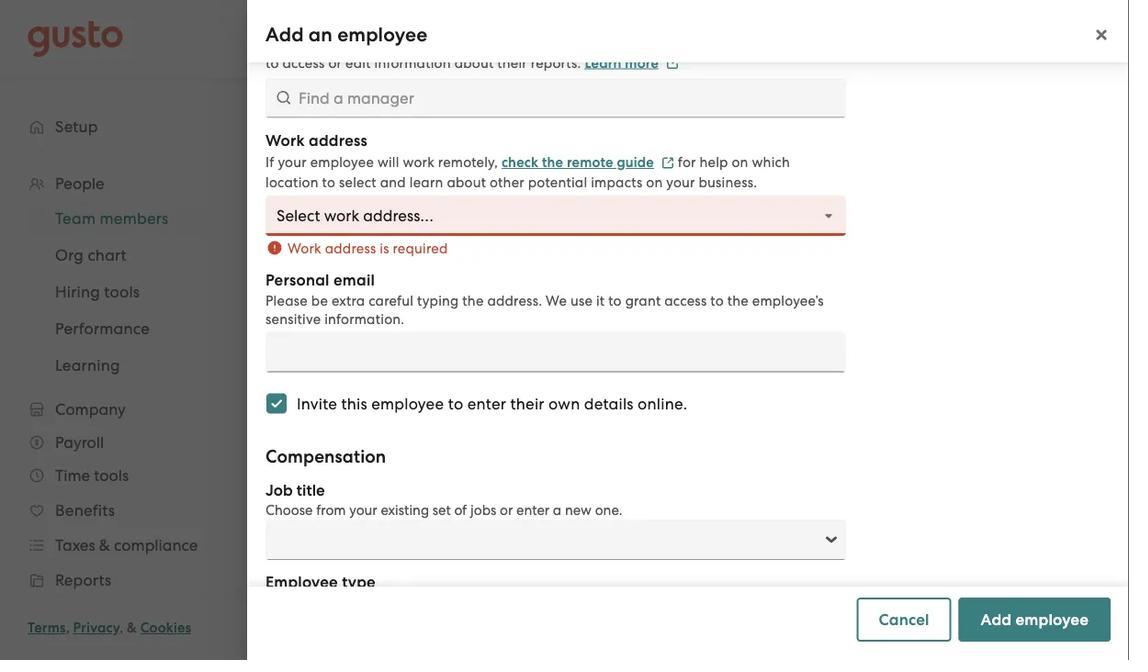 Task type: describe. For each thing, give the bounding box(es) containing it.
for help on which location to select and learn about other potential impacts on your business.
[[266, 154, 790, 191]]

guide
[[617, 154, 654, 171]]

1 vertical spatial their
[[511, 395, 545, 413]]

team members tab list
[[312, 186, 1093, 237]]

learn
[[410, 175, 443, 191]]

able
[[816, 34, 846, 51]]

privacy link
[[73, 620, 120, 637]]

employment type button
[[834, 364, 1092, 403]]

time
[[490, 34, 519, 51]]

cookies button
[[140, 618, 191, 640]]

check the remote guide
[[502, 154, 654, 171]]

0 vertical spatial enter
[[467, 395, 506, 413]]

about inside the managers can approve hours and time off. based on your settings, they may also be able to access or edit information about their reports.
[[455, 55, 494, 71]]

privacy
[[73, 620, 120, 637]]

type for employee type
[[342, 573, 376, 592]]

select
[[339, 175, 377, 191]]

their inside the managers can approve hours and time off. based on your settings, they may also be able to access or edit information about their reports.
[[497, 55, 527, 71]]

2 horizontal spatial the
[[728, 293, 749, 309]]

0
[[327, 317, 337, 335]]

reports.
[[531, 55, 581, 71]]

all for clear all
[[540, 319, 557, 335]]

clear all
[[502, 319, 557, 335]]

2 , from the left
[[120, 620, 123, 637]]

help
[[700, 154, 728, 170]]

clear all button
[[493, 312, 566, 342]]

one.
[[595, 503, 623, 519]]

sensitive
[[266, 311, 321, 327]]

please
[[266, 293, 308, 309]]

set
[[433, 503, 451, 519]]

Search people... field
[[312, 252, 754, 292]]

enter inside "job title choose from your existing set of jobs or enter a new one."
[[516, 503, 550, 519]]

more
[[625, 55, 659, 71]]

employee
[[266, 573, 338, 592]]

be inside personal email please be extra careful typing the address. we use it to grant access to the employee's sensitive information.
[[311, 293, 328, 309]]

members
[[400, 134, 535, 171]]

2 vertical spatial on
[[646, 175, 663, 191]]

email
[[334, 271, 375, 290]]

your up 'location' on the top
[[278, 154, 307, 170]]

about inside for help on which location to select and learn about other potential impacts on your business.
[[447, 175, 486, 191]]

found
[[747, 572, 790, 590]]

add for add an employee
[[266, 23, 304, 46]]

cancel button
[[857, 598, 952, 642]]

from
[[316, 503, 346, 519]]

add for add employee
[[981, 611, 1012, 629]]

may
[[734, 34, 762, 51]]

impacts
[[591, 175, 643, 191]]

opens in a new tab image for check the remote guide
[[662, 157, 675, 169]]

information
[[375, 55, 451, 71]]

2 horizontal spatial on
[[732, 154, 749, 170]]

of
[[454, 503, 467, 519]]

address.
[[487, 293, 542, 309]]

we
[[546, 293, 567, 309]]

details
[[584, 395, 634, 413]]

information.
[[325, 311, 405, 327]]

and inside for help on which location to select and learn about other potential impacts on your business.
[[380, 175, 406, 191]]

your inside for help on which location to select and learn about other potential impacts on your business.
[[667, 175, 695, 191]]

check the remote guide link
[[502, 154, 675, 171]]

they
[[702, 34, 730, 51]]

Select all rows on this page checkbox
[[322, 363, 362, 403]]

access inside the managers can approve hours and time off. based on your settings, they may also be able to access or edit information about their reports.
[[283, 55, 325, 71]]

no people found
[[667, 572, 790, 590]]

learn more
[[585, 55, 659, 71]]

careful
[[369, 293, 414, 309]]

employee for your
[[310, 154, 374, 170]]

no
[[667, 572, 688, 590]]

add employee button
[[959, 598, 1111, 642]]

employee inside button
[[1016, 611, 1089, 629]]

invite
[[297, 395, 337, 413]]

and inside the managers can approve hours and time off. based on your settings, they may also be able to access or edit information about their reports.
[[461, 34, 487, 51]]

dismissed
[[723, 203, 788, 220]]

1 , from the left
[[66, 620, 70, 637]]

add employee
[[981, 611, 1089, 629]]

cookies
[[140, 620, 191, 637]]

address for work address
[[309, 131, 368, 150]]

managers
[[266, 34, 332, 51]]

learn
[[585, 55, 622, 71]]

personal email please be extra careful typing the address. we use it to grant access to the employee's sensitive information.
[[266, 271, 824, 327]]

can
[[336, 34, 360, 51]]

offboarding
[[611, 203, 694, 220]]

new notifications image
[[674, 318, 693, 336]]

be inside the managers can approve hours and time off. based on your settings, they may also be able to access or edit information about their reports.
[[796, 34, 813, 51]]

address for work address is required
[[325, 241, 376, 257]]

edit
[[346, 55, 371, 71]]

to left employee's
[[711, 293, 724, 309]]

is
[[380, 241, 389, 257]]

title
[[297, 481, 325, 500]]

dialog main content element
[[247, 0, 1129, 661]]

selected
[[340, 317, 401, 335]]

0 selected status
[[327, 317, 401, 335]]

candidates
[[507, 203, 582, 220]]

use
[[571, 293, 593, 309]]

hours
[[421, 34, 457, 51]]

access inside personal email please be extra careful typing the address. we use it to grant access to the employee's sensitive information.
[[665, 293, 707, 309]]

invite this employee to enter their own details online.
[[297, 395, 688, 413]]



Task type: locate. For each thing, give the bounding box(es) containing it.
work for work address
[[266, 131, 305, 150]]

employee for an
[[337, 23, 428, 46]]

opens in a new tab image for learn more
[[666, 57, 679, 70]]

1 horizontal spatial be
[[796, 34, 813, 51]]

or inside the managers can approve hours and time off. based on your settings, they may also be able to access or edit information about their reports.
[[328, 55, 342, 71]]

work up if
[[266, 131, 305, 150]]

1 vertical spatial type
[[342, 573, 376, 592]]

1 vertical spatial access
[[665, 293, 707, 309]]

type for employment type
[[939, 374, 973, 392]]

0 horizontal spatial access
[[283, 55, 325, 71]]

to left select
[[322, 175, 336, 191]]

0 vertical spatial work
[[266, 131, 305, 150]]

their down time
[[497, 55, 527, 71]]

team members
[[312, 134, 535, 171]]

account menu element
[[821, 0, 1102, 78]]

grant
[[625, 293, 661, 309]]

terms , privacy , & cookies
[[28, 620, 191, 637]]

type
[[939, 374, 973, 392], [342, 573, 376, 592]]

type inside dialog main content element
[[342, 573, 376, 592]]

your inside "job title choose from your existing set of jobs or enter a new one."
[[349, 503, 377, 519]]

address up email
[[325, 241, 376, 257]]

your up learn more
[[612, 34, 640, 51]]

0 vertical spatial add
[[266, 23, 304, 46]]

this
[[341, 395, 367, 413]]

0 vertical spatial be
[[796, 34, 813, 51]]

for
[[678, 154, 696, 170]]

or inside "job title choose from your existing set of jobs or enter a new one."
[[500, 503, 513, 519]]

0 vertical spatial opens in a new tab image
[[666, 57, 679, 70]]

all inside button
[[468, 319, 484, 335]]

0 horizontal spatial ,
[[66, 620, 70, 637]]

1 all from the left
[[468, 319, 484, 335]]

will
[[378, 154, 399, 170]]

add inside button
[[981, 611, 1012, 629]]

select all button
[[415, 312, 493, 342]]

clear
[[502, 319, 537, 335]]

dismissed button
[[709, 189, 803, 233]]

address up select
[[309, 131, 368, 150]]

to
[[266, 55, 279, 71], [322, 175, 336, 191], [609, 293, 622, 309], [711, 293, 724, 309], [448, 395, 463, 413]]

1 vertical spatial or
[[500, 503, 513, 519]]

0 vertical spatial their
[[497, 55, 527, 71]]

job title choose from your existing set of jobs or enter a new one.
[[266, 481, 623, 519]]

select
[[425, 319, 464, 335]]

0 vertical spatial or
[[328, 55, 342, 71]]

employment
[[845, 374, 936, 392]]

extra
[[332, 293, 365, 309]]

based
[[547, 34, 588, 51]]

employee for this
[[372, 395, 444, 413]]

remote
[[567, 154, 614, 171]]

opens in a new tab image inside the learn more link
[[666, 57, 679, 70]]

0 vertical spatial address
[[309, 131, 368, 150]]

be
[[796, 34, 813, 51], [311, 293, 328, 309]]

add an employee
[[266, 23, 428, 46]]

1 vertical spatial be
[[311, 293, 328, 309]]

about down time
[[455, 55, 494, 71]]

potential
[[528, 175, 588, 191]]

0 vertical spatial type
[[939, 374, 973, 392]]

or right jobs
[[500, 503, 513, 519]]

0 horizontal spatial or
[[328, 55, 342, 71]]

, left &
[[120, 620, 123, 637]]

required
[[393, 241, 448, 257]]

Invite this employee to enter their own details online. checkbox
[[256, 384, 297, 424]]

1 horizontal spatial all
[[540, 319, 557, 335]]

0 horizontal spatial type
[[342, 573, 376, 592]]

work up personal
[[288, 241, 321, 257]]

to down the select all in the left of the page
[[448, 395, 463, 413]]

if your employee will work remotely,
[[266, 154, 498, 170]]

employee
[[337, 23, 428, 46], [310, 154, 374, 170], [372, 395, 444, 413], [1016, 611, 1089, 629]]

to right it
[[609, 293, 622, 309]]

Find a manager field
[[266, 78, 846, 118]]

and
[[461, 34, 487, 51], [380, 175, 406, 191]]

active button
[[312, 189, 382, 233]]

type inside the employment type button
[[939, 374, 973, 392]]

all for select all
[[468, 319, 484, 335]]

1 horizontal spatial or
[[500, 503, 513, 519]]

1 vertical spatial address
[[325, 241, 376, 257]]

0 selected
[[327, 317, 401, 335]]

, left the privacy
[[66, 620, 70, 637]]

or
[[328, 55, 342, 71], [500, 503, 513, 519]]

and down will
[[380, 175, 406, 191]]

to inside for help on which location to select and learn about other potential impacts on your business.
[[322, 175, 336, 191]]

to inside the managers can approve hours and time off. based on your settings, they may also be able to access or edit information about their reports.
[[266, 55, 279, 71]]

if
[[266, 154, 274, 170]]

Personal email field
[[266, 332, 846, 373]]

location
[[266, 175, 319, 191]]

the
[[542, 154, 563, 171], [463, 293, 484, 309], [728, 293, 749, 309]]

managers can approve hours and time off. based on your settings, they may also be able to access or edit information about their reports.
[[266, 34, 846, 71]]

0 vertical spatial access
[[283, 55, 325, 71]]

your inside the managers can approve hours and time off. based on your settings, they may also be able to access or edit information about their reports.
[[612, 34, 640, 51]]

address
[[309, 131, 368, 150], [325, 241, 376, 257]]

2 all from the left
[[540, 319, 557, 335]]

about down remotely,
[[447, 175, 486, 191]]

1 horizontal spatial enter
[[516, 503, 550, 519]]

existing
[[381, 503, 429, 519]]

own
[[549, 395, 580, 413]]

or left edit
[[328, 55, 342, 71]]

access down the managers
[[283, 55, 325, 71]]

and left time
[[461, 34, 487, 51]]

employee's
[[752, 293, 824, 309]]

be up 0
[[311, 293, 328, 309]]

0 horizontal spatial enter
[[467, 395, 506, 413]]

1 horizontal spatial type
[[939, 374, 973, 392]]

1 vertical spatial add
[[981, 611, 1012, 629]]

terms link
[[28, 620, 66, 637]]

personal
[[266, 271, 330, 290]]

1 horizontal spatial on
[[646, 175, 663, 191]]

on down guide
[[646, 175, 663, 191]]

employment type
[[845, 374, 973, 392]]

the up the potential
[[542, 154, 563, 171]]

settings,
[[644, 34, 698, 51]]

all inside "button"
[[540, 319, 557, 335]]

enter
[[467, 395, 506, 413], [516, 503, 550, 519]]

choose
[[266, 503, 313, 519]]

to down the managers
[[266, 55, 279, 71]]

people
[[692, 572, 743, 590]]

opens in a new tab image inside check the remote guide link
[[662, 157, 675, 169]]

off.
[[523, 34, 544, 51]]

1 horizontal spatial and
[[461, 34, 487, 51]]

work
[[403, 154, 435, 170]]

employee type
[[266, 573, 376, 592]]

opens in a new tab image left for
[[662, 157, 675, 169]]

enter left a
[[516, 503, 550, 519]]

type right the employee
[[342, 573, 376, 592]]

onboarding button
[[382, 189, 492, 233]]

type right the employment
[[939, 374, 973, 392]]

1 vertical spatial enter
[[516, 503, 550, 519]]

work for work address is required
[[288, 241, 321, 257]]

your right from
[[349, 503, 377, 519]]

1 horizontal spatial add
[[981, 611, 1012, 629]]

1 vertical spatial on
[[732, 154, 749, 170]]

on up business.
[[732, 154, 749, 170]]

candidates button
[[492, 189, 597, 233]]

onboarding
[[397, 203, 477, 220]]

an
[[309, 23, 333, 46]]

the left employee's
[[728, 293, 749, 309]]

enter left "own"
[[467, 395, 506, 413]]

team
[[312, 134, 392, 171]]

offboarding button
[[597, 189, 709, 233]]

terms
[[28, 620, 66, 637]]

0 horizontal spatial be
[[311, 293, 328, 309]]

1 vertical spatial work
[[288, 241, 321, 257]]

their left "own"
[[511, 395, 545, 413]]

&
[[127, 620, 137, 637]]

all right select
[[468, 319, 484, 335]]

0 horizontal spatial and
[[380, 175, 406, 191]]

active
[[327, 203, 368, 220]]

compensation
[[266, 447, 386, 468]]

on up learn
[[591, 34, 608, 51]]

job
[[266, 481, 293, 500]]

work address
[[266, 131, 368, 150]]

1 vertical spatial and
[[380, 175, 406, 191]]

1 horizontal spatial ,
[[120, 620, 123, 637]]

on inside the managers can approve hours and time off. based on your settings, they may also be able to access or edit information about their reports.
[[591, 34, 608, 51]]

your down for
[[667, 175, 695, 191]]

all
[[468, 319, 484, 335], [540, 319, 557, 335]]

0 vertical spatial about
[[455, 55, 494, 71]]

opens in a new tab image down settings,
[[666, 57, 679, 70]]

home image
[[28, 21, 123, 57]]

access
[[283, 55, 325, 71], [665, 293, 707, 309]]

0 horizontal spatial the
[[463, 293, 484, 309]]

be right 'also'
[[796, 34, 813, 51]]

jobs
[[470, 503, 497, 519]]

1 horizontal spatial access
[[665, 293, 707, 309]]

also
[[766, 34, 793, 51]]

which
[[752, 154, 790, 170]]

new notifications image
[[674, 318, 693, 336]]

remotely,
[[438, 154, 498, 170]]

0 vertical spatial and
[[461, 34, 487, 51]]

the up the select all in the left of the page
[[463, 293, 484, 309]]

learn more link
[[585, 55, 679, 71]]

access up new notifications icon
[[665, 293, 707, 309]]

check
[[502, 154, 539, 171]]

0 horizontal spatial add
[[266, 23, 304, 46]]

1 horizontal spatial the
[[542, 154, 563, 171]]

1 vertical spatial opens in a new tab image
[[662, 157, 675, 169]]

add a team member drawer dialog
[[247, 0, 1129, 661]]

work address is required
[[288, 241, 448, 257]]

0 horizontal spatial all
[[468, 319, 484, 335]]

cancel
[[879, 611, 930, 629]]

1 vertical spatial about
[[447, 175, 486, 191]]

all down we
[[540, 319, 557, 335]]

business.
[[699, 175, 758, 191]]

0 horizontal spatial on
[[591, 34, 608, 51]]

,
[[66, 620, 70, 637], [120, 620, 123, 637]]

a
[[553, 503, 562, 519]]

0 vertical spatial on
[[591, 34, 608, 51]]

opens in a new tab image
[[666, 57, 679, 70], [662, 157, 675, 169]]

approve
[[363, 34, 418, 51]]



Task type: vqa. For each thing, say whether or not it's contained in the screenshot.
the top AND
yes



